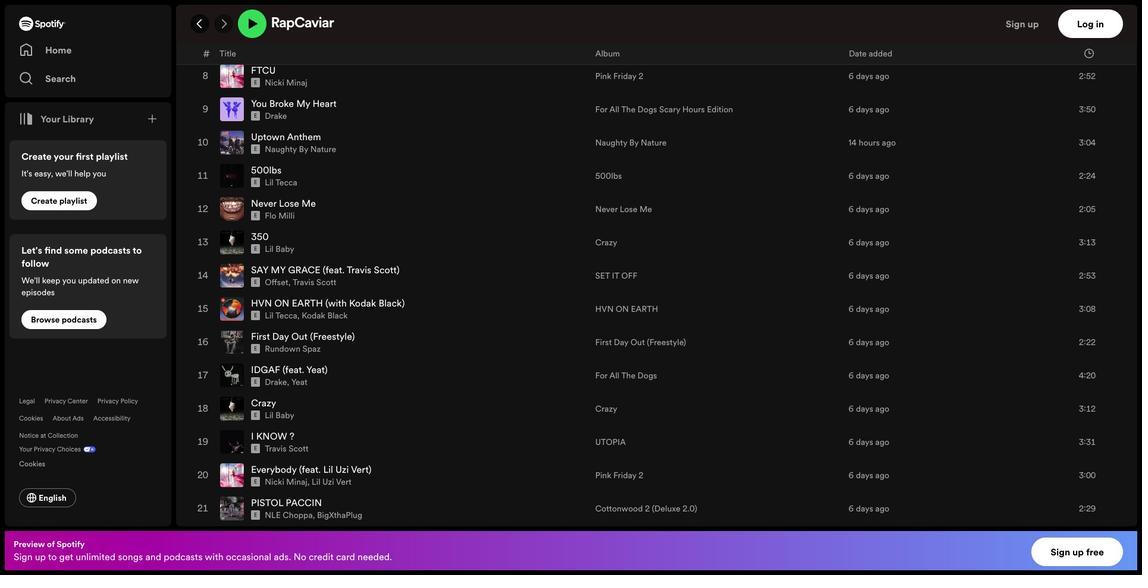 Task type: locate. For each thing, give the bounding box(es) containing it.
lil baby link for crazy
[[265, 410, 294, 422]]

1 vertical spatial drake
[[265, 377, 287, 389]]

e inside 350 e
[[254, 246, 257, 253]]

mmhmm down 310babii link
[[251, 30, 290, 44]]

explicit element
[[251, 11, 260, 21], [251, 45, 260, 54], [251, 78, 260, 88], [251, 111, 260, 121], [251, 145, 260, 154], [251, 178, 260, 188], [251, 211, 260, 221], [251, 245, 260, 254], [251, 278, 260, 287], [251, 311, 260, 321], [251, 345, 260, 354], [251, 378, 260, 387], [251, 411, 260, 421], [251, 445, 260, 454], [251, 478, 260, 487], [251, 511, 260, 521]]

1 vertical spatial bigxthaplug
[[317, 510, 362, 522]]

1 horizontal spatial never
[[595, 204, 618, 216]]

bigxthaplug link down the 'rapcaviar'
[[265, 44, 310, 55]]

mmhmm link down 310babii link
[[251, 30, 290, 44]]

lil baby up the "my"
[[265, 243, 294, 255]]

to inside preview of spotify sign up to get unlimited songs and podcasts with occasional ads. no credit card needed.
[[48, 551, 57, 564]]

2 down # row
[[639, 70, 644, 82]]

card
[[336, 551, 355, 564]]

e inside the "say my grace (feat. travis scott) e"
[[254, 279, 257, 286]]

playlist down help
[[59, 195, 87, 207]]

lottery pick link
[[595, 4, 640, 16]]

pink friday 2 for ftcu
[[595, 70, 644, 82]]

1 for from the top
[[595, 104, 608, 116]]

podcasts right and on the bottom of page
[[164, 551, 203, 564]]

first day out (freestyle) link inside first day out (freestyle) cell
[[251, 330, 355, 343]]

tecca inside 500lbs cell
[[275, 177, 297, 189]]

first up idgaf
[[251, 330, 270, 343]]

11 e from the top
[[254, 346, 257, 353]]

15 6 from the top
[[849, 503, 854, 515]]

2 days from the top
[[856, 37, 873, 49]]

e inside everybody (feat. lil uzi vert) e
[[254, 479, 257, 486]]

by inside uptown anthem cell
[[299, 144, 308, 155]]

0 vertical spatial lil baby link
[[265, 243, 294, 255]]

top bar and user menu element
[[176, 5, 1138, 43]]

spotify image
[[19, 17, 65, 31]]

8 days from the top
[[856, 270, 873, 282]]

lil left the vert at bottom
[[323, 464, 333, 477]]

on for hvn on earth (with kodak black) e
[[274, 297, 289, 310]]

english
[[39, 493, 67, 505]]

up inside sign up free button
[[1073, 546, 1084, 559]]

up left log
[[1028, 17, 1039, 30]]

let's
[[21, 244, 42, 257]]

12 6 days ago from the top
[[849, 404, 890, 415]]

i
[[251, 430, 254, 443]]

2 cookies from the top
[[19, 459, 45, 469]]

baby up the "my"
[[276, 243, 294, 255]]

14 6 from the top
[[849, 470, 854, 482]]

15 6 days ago from the top
[[849, 503, 890, 515]]

2 dogs from the top
[[638, 370, 657, 382]]

cottonwood 2 (deluxe 2.0)
[[595, 503, 697, 515]]

kodak inside hvn on earth (with kodak black) e
[[349, 297, 376, 310]]

lil up never lose me e
[[265, 177, 274, 189]]

lil baby up i know ? link at bottom
[[265, 410, 294, 422]]

explicit element for 500lbs
[[251, 178, 260, 188]]

7 e from the top
[[254, 213, 257, 220]]

, for on
[[297, 310, 300, 322]]

create up easy,
[[21, 150, 52, 163]]

bigxthaplug down the vert at bottom
[[317, 510, 362, 522]]

explicit element for mmhmm
[[251, 45, 260, 54]]

sign
[[1006, 17, 1026, 30], [1051, 546, 1071, 559], [14, 551, 33, 564]]

dogs left scary
[[638, 104, 657, 116]]

1 nicki from the top
[[265, 77, 284, 89]]

nicki up pistol
[[265, 477, 284, 489]]

, inside everybody (feat. lil uzi vert) cell
[[307, 477, 310, 489]]

naughty by nature link down for all the dogs scary hours edition link
[[595, 137, 667, 149]]

1 vertical spatial nicki
[[265, 477, 284, 489]]

1 horizontal spatial lose
[[620, 204, 638, 216]]

of
[[47, 539, 55, 551]]

first day out (freestyle) cell
[[220, 327, 586, 359]]

crazy link for 350
[[595, 237, 618, 249]]

ago for hvn on earth (with kodak black)
[[876, 304, 890, 315]]

6 for mmhmm
[[849, 37, 854, 49]]

1 dogs from the top
[[638, 104, 657, 116]]

11 explicit element from the top
[[251, 345, 260, 354]]

pink friday 2 for everybody (feat. lil uzi vert)
[[595, 470, 644, 482]]

explicit element inside hvn on earth (with kodak black) cell
[[251, 311, 260, 321]]

uptown anthem cell
[[220, 127, 586, 159]]

nicki inside ftcu cell
[[265, 77, 284, 89]]

first up for all the dogs link
[[595, 337, 612, 349]]

1 vertical spatial minaj
[[286, 477, 307, 489]]

easy,
[[34, 168, 53, 180]]

5 6 from the top
[[849, 170, 854, 182]]

days for pistol paccin
[[856, 503, 873, 515]]

14 explicit element from the top
[[251, 445, 260, 454]]

lil baby
[[265, 243, 294, 255], [265, 410, 294, 422]]

2 drake from the top
[[265, 377, 287, 389]]

2 vertical spatial podcasts
[[164, 551, 203, 564]]

uzi inside everybody (feat. lil uzi vert) e
[[336, 464, 349, 477]]

lose for never lose me
[[620, 204, 638, 216]]

1 horizontal spatial first
[[595, 337, 612, 349]]

pistol paccin link
[[251, 497, 322, 510]]

3:31
[[1079, 437, 1096, 449]]

explicit element inside you broke my heart cell
[[251, 111, 260, 121]]

500lbs e
[[251, 164, 282, 186]]

pistol paccin e
[[251, 497, 322, 520]]

1:59
[[1079, 37, 1096, 49]]

0 horizontal spatial naughty
[[265, 144, 297, 155]]

6 for never lose me
[[849, 204, 854, 216]]

earth down offset , travis scott
[[292, 297, 323, 310]]

6 6 days ago from the top
[[849, 204, 890, 216]]

2 the from the top
[[621, 370, 636, 382]]

earth up first day out (freestyle) at right bottom
[[631, 304, 658, 315]]

nature for naughty by nature link inside uptown anthem cell
[[310, 144, 336, 155]]

6 days ago for everybody (feat. lil uzi vert)
[[849, 470, 890, 482]]

0 vertical spatial bigxthaplug
[[265, 44, 310, 55]]

1 lil baby link from the top
[[265, 243, 294, 255]]

, inside hvn on earth (with kodak black) cell
[[297, 310, 300, 322]]

naughty inside uptown anthem cell
[[265, 144, 297, 155]]

travis scott link inside say my grace (feat. travis scott) "cell"
[[293, 277, 336, 289]]

your down notice at the bottom left of page
[[19, 446, 32, 455]]

up left free
[[1073, 546, 1084, 559]]

lil down offset link
[[265, 310, 274, 322]]

pink friday 2 up cottonwood
[[595, 470, 644, 482]]

friday down album
[[614, 70, 637, 82]]

1 vertical spatial baby
[[276, 410, 294, 422]]

about ads
[[53, 415, 84, 424]]

4 days from the top
[[856, 104, 873, 116]]

explicit element for i
[[251, 445, 260, 454]]

1 horizontal spatial hvn
[[595, 304, 614, 315]]

5 cell from the left
[[1041, 527, 1113, 559]]

1 horizontal spatial naughty by nature
[[595, 137, 667, 149]]

podcasts inside preview of spotify sign up to get unlimited songs and podcasts with occasional ads. no credit card needed.
[[164, 551, 203, 564]]

2 pink friday 2 link from the top
[[595, 470, 644, 482]]

naughty by nature for the rightmost naughty by nature link
[[595, 137, 667, 149]]

1 vertical spatial create
[[31, 195, 57, 207]]

5 explicit element from the top
[[251, 145, 260, 154]]

6 for crazy
[[849, 404, 854, 415]]

days
[[856, 4, 873, 16], [856, 37, 873, 49], [856, 70, 873, 82], [856, 104, 873, 116], [856, 170, 873, 182], [856, 204, 873, 216], [856, 237, 873, 249], [856, 270, 873, 282], [856, 304, 873, 315], [856, 337, 873, 349], [856, 370, 873, 382], [856, 404, 873, 415], [856, 437, 873, 449], [856, 470, 873, 482], [856, 503, 873, 515]]

rundown spaz
[[265, 343, 321, 355]]

0 horizontal spatial naughty by nature link
[[265, 144, 336, 155]]

new
[[123, 275, 139, 287]]

hvn inside hvn on earth (with kodak black) e
[[251, 297, 272, 310]]

tecca inside hvn on earth (with kodak black) cell
[[275, 310, 297, 322]]

15 e from the top
[[254, 479, 257, 486]]

explicit element inside never lose me cell
[[251, 211, 260, 221]]

2 6 days ago from the top
[[849, 37, 890, 49]]

ftcu
[[251, 64, 276, 77]]

0 vertical spatial pink
[[595, 70, 612, 82]]

4 6 from the top
[[849, 104, 854, 116]]

1 friday from the top
[[614, 70, 637, 82]]

naughty by nature
[[595, 137, 667, 149], [265, 144, 336, 155]]

e inside mmhmm e
[[254, 46, 257, 53]]

1 horizontal spatial day
[[614, 337, 629, 349]]

privacy up the accessibility link
[[97, 397, 119, 406]]

all
[[610, 104, 620, 116], [610, 370, 620, 382]]

pink friday 2 link up cottonwood
[[595, 470, 644, 482]]

12 days from the top
[[856, 404, 873, 415]]

podcasts inside let's find some podcasts to follow we'll keep you updated on new episodes
[[90, 244, 131, 257]]

pink friday 2 link down album
[[595, 70, 644, 82]]

12 e from the top
[[254, 379, 257, 386]]

everybody (feat. lil uzi vert) cell
[[220, 460, 586, 492]]

1 the from the top
[[621, 104, 636, 116]]

0 vertical spatial pink friday 2 link
[[595, 70, 644, 82]]

all for idgaf (feat. yeat)
[[610, 370, 620, 382]]

0 vertical spatial nicki minaj link
[[265, 77, 307, 89]]

2 horizontal spatial sign
[[1051, 546, 1071, 559]]

(freestyle) down black
[[310, 330, 355, 343]]

your inside button
[[40, 112, 60, 126]]

flo milli link
[[265, 210, 295, 222]]

0 horizontal spatial mmhmm
[[251, 30, 290, 44]]

1 vertical spatial dogs
[[638, 370, 657, 382]]

e inside hvn on earth (with kodak black) e
[[254, 312, 257, 320]]

nicki minaj link up broke
[[265, 77, 307, 89]]

hvn for hvn on earth (with kodak black) e
[[251, 297, 272, 310]]

6 days ago for pistol paccin
[[849, 503, 890, 515]]

scott up everybody (feat. lil uzi vert) link
[[289, 443, 309, 455]]

0 horizontal spatial uzi
[[323, 477, 334, 489]]

(feat. inside the "say my grace (feat. travis scott) e"
[[323, 264, 345, 277]]

dogs for you broke my heart
[[638, 104, 657, 116]]

0 horizontal spatial your
[[19, 446, 32, 455]]

kodak left black
[[302, 310, 325, 322]]

15 days from the top
[[856, 503, 873, 515]]

1 horizontal spatial 500lbs
[[595, 170, 622, 182]]

500lbs up never lose me
[[595, 170, 622, 182]]

nature
[[641, 137, 667, 149], [310, 144, 336, 155]]

all left scary
[[610, 104, 620, 116]]

10 6 from the top
[[849, 337, 854, 349]]

2 e from the top
[[254, 46, 257, 53]]

black
[[328, 310, 348, 322]]

1 vertical spatial cookies link
[[19, 457, 55, 470]]

friday up cottonwood
[[614, 470, 637, 482]]

0 vertical spatial 2
[[639, 70, 644, 82]]

minaj up paccin
[[286, 477, 307, 489]]

center
[[68, 397, 88, 406]]

day for first day out (freestyle)
[[614, 337, 629, 349]]

2 up cottonwood 2 (deluxe 2.0) link
[[639, 470, 644, 482]]

first day out (freestyle) link down lil tecca , kodak black
[[251, 330, 355, 343]]

on inside hvn on earth (with kodak black) e
[[274, 297, 289, 310]]

date
[[849, 47, 867, 59]]

8 explicit element from the top
[[251, 245, 260, 254]]

everybody (feat. lil uzi vert) link
[[251, 464, 372, 477]]

2 vertical spatial (feat.
[[299, 464, 321, 477]]

nature down for all the dogs scary hours edition
[[641, 137, 667, 149]]

the left scary
[[621, 104, 636, 116]]

explicit element for idgaf
[[251, 378, 260, 387]]

1 vertical spatial lil baby
[[265, 410, 294, 422]]

0 vertical spatial to
[[133, 244, 142, 257]]

1 horizontal spatial your
[[40, 112, 60, 126]]

drake inside you broke my heart cell
[[265, 110, 287, 122]]

days for mmhmm
[[856, 37, 873, 49]]

2:52
[[1079, 70, 1096, 82]]

baby up the ?
[[276, 410, 294, 422]]

crazy link for crazy
[[595, 404, 618, 415]]

minaj for nicki minaj
[[286, 77, 307, 89]]

12 6 from the top
[[849, 404, 854, 415]]

let's find some podcasts to follow we'll keep you updated on new episodes
[[21, 244, 142, 299]]

hvn on earth link
[[595, 304, 658, 315]]

first day out (freestyle)
[[595, 337, 686, 349]]

nicki inside everybody (feat. lil uzi vert) cell
[[265, 477, 284, 489]]

3 6 from the top
[[849, 70, 854, 82]]

9 days from the top
[[856, 304, 873, 315]]

2 pink friday 2 from the top
[[595, 470, 644, 482]]

2 lil tecca link from the top
[[265, 310, 297, 322]]

crazy for 350
[[595, 237, 618, 249]]

1 horizontal spatial me
[[640, 204, 652, 216]]

6 for 500lbs
[[849, 170, 854, 182]]

1 horizontal spatial bigxthaplug
[[317, 510, 362, 522]]

travis scott link inside i know ? cell
[[265, 443, 309, 455]]

0 horizontal spatial sign
[[14, 551, 33, 564]]

create inside button
[[31, 195, 57, 207]]

1 horizontal spatial kodak
[[349, 297, 376, 310]]

6 for say my grace (feat. travis scott)
[[849, 270, 854, 282]]

create
[[21, 150, 52, 163], [31, 195, 57, 207]]

0 horizontal spatial earth
[[292, 297, 323, 310]]

0 vertical spatial baby
[[276, 243, 294, 255]]

kodak right (with
[[349, 297, 376, 310]]

12 explicit element from the top
[[251, 378, 260, 387]]

2 lil baby link from the top
[[265, 410, 294, 422]]

naughty by nature inside uptown anthem cell
[[265, 144, 336, 155]]

3 e from the top
[[254, 79, 257, 86]]

days for crazy
[[856, 404, 873, 415]]

legal link
[[19, 397, 35, 406]]

explicit element inside uptown anthem cell
[[251, 145, 260, 154]]

privacy for privacy policy
[[97, 397, 119, 406]]

podcasts right browse at the left of page
[[62, 314, 97, 326]]

crazy down drake , yeat
[[251, 397, 276, 410]]

0 vertical spatial pink friday 2
[[595, 70, 644, 82]]

6 days ago for idgaf (feat. yeat)
[[849, 370, 890, 382]]

playlist right first
[[96, 150, 128, 163]]

mmhmm for mmhmm
[[595, 37, 629, 49]]

0 vertical spatial all
[[610, 104, 620, 116]]

crazy link down drake , yeat
[[251, 397, 276, 410]]

0 vertical spatial travis scott link
[[293, 277, 336, 289]]

you inside create your first playlist it's easy, we'll help you
[[92, 168, 106, 180]]

0 horizontal spatial scott
[[289, 443, 309, 455]]

16 explicit element from the top
[[251, 511, 260, 521]]

0 vertical spatial drake link
[[265, 110, 287, 122]]

500lbs cell
[[220, 160, 586, 192]]

first day out (freestyle) link down hvn on earth link
[[595, 337, 686, 349]]

0 horizontal spatial to
[[48, 551, 57, 564]]

create your first playlist it's easy, we'll help you
[[21, 150, 128, 180]]

lil tecca link up rundown
[[265, 310, 297, 322]]

uzi left "vert)"
[[336, 464, 349, 477]]

explicit element for 350
[[251, 245, 260, 254]]

set
[[595, 270, 610, 282]]

e inside never lose me e
[[254, 213, 257, 220]]

lil baby link inside the 350 cell
[[265, 243, 294, 255]]

preview
[[14, 539, 45, 551]]

1 horizontal spatial sign
[[1006, 17, 1026, 30]]

0 vertical spatial tecca
[[275, 177, 297, 189]]

10 explicit element from the top
[[251, 311, 260, 321]]

9 6 from the top
[[849, 304, 854, 315]]

2 6 from the top
[[849, 37, 854, 49]]

13 days from the top
[[856, 437, 873, 449]]

0 horizontal spatial first
[[251, 330, 270, 343]]

2 horizontal spatial travis
[[347, 264, 372, 277]]

nicki up broke
[[265, 77, 284, 89]]

explicit element for pistol
[[251, 511, 260, 521]]

cookies link
[[19, 415, 43, 424], [19, 457, 55, 470]]

1 horizontal spatial naughty
[[595, 137, 627, 149]]

500lbs link up never lose me
[[595, 170, 622, 182]]

7 6 from the top
[[849, 237, 854, 249]]

6 for 350
[[849, 237, 854, 249]]

drake up uptown
[[265, 110, 287, 122]]

day up for all the dogs link
[[614, 337, 629, 349]]

5 days from the top
[[856, 170, 873, 182]]

lottery
[[595, 4, 622, 16]]

1 vertical spatial (feat.
[[283, 364, 304, 377]]

tecca for lil tecca , kodak black
[[275, 310, 297, 322]]

6 days ago for hvn on earth (with kodak black)
[[849, 304, 890, 315]]

days for ftcu
[[856, 70, 873, 82]]

you right help
[[92, 168, 106, 180]]

california consumer privacy act (ccpa) opt-out icon image
[[81, 446, 96, 457]]

explicit element for ftcu
[[251, 78, 260, 88]]

bigxthaplug link inside pistol paccin cell
[[317, 510, 362, 522]]

ago for 500lbs
[[876, 170, 890, 182]]

your left library
[[40, 112, 60, 126]]

1 pink from the top
[[595, 70, 612, 82]]

explicit element inside mmhmm cell
[[251, 45, 260, 54]]

0 horizontal spatial on
[[274, 297, 289, 310]]

2 lil baby from the top
[[265, 410, 294, 422]]

pistol paccin cell
[[220, 493, 586, 525]]

1 vertical spatial bigxthaplug link
[[317, 510, 362, 522]]

naughty by nature link up lil tecca
[[265, 144, 336, 155]]

4 e from the top
[[254, 113, 257, 120]]

all for you broke my heart
[[610, 104, 620, 116]]

drake left yeat link
[[265, 377, 287, 389]]

broke
[[269, 97, 294, 110]]

out for first day out (freestyle)
[[631, 337, 645, 349]]

9 e from the top
[[254, 279, 257, 286]]

day inside first day out (freestyle) e
[[272, 330, 289, 343]]

on
[[274, 297, 289, 310], [616, 304, 629, 315]]

2 horizontal spatial up
[[1073, 546, 1084, 559]]

1 horizontal spatial 500lbs link
[[595, 170, 622, 182]]

0 horizontal spatial me
[[302, 197, 316, 210]]

lose inside never lose me e
[[279, 197, 299, 210]]

0 horizontal spatial by
[[299, 144, 308, 155]]

create inside create your first playlist it's easy, we'll help you
[[21, 150, 52, 163]]

on for hvn on earth
[[616, 304, 629, 315]]

3 cell from the left
[[595, 527, 839, 559]]

out inside first day out (freestyle) e
[[291, 330, 308, 343]]

0 horizontal spatial 500lbs
[[251, 164, 282, 177]]

500lbs for 500lbs e
[[251, 164, 282, 177]]

explicit element inside pistol paccin cell
[[251, 511, 260, 521]]

lil baby link up i know ? link at bottom
[[265, 410, 294, 422]]

anthem
[[287, 130, 321, 144]]

crazy e
[[251, 397, 276, 420]]

you
[[251, 97, 267, 110]]

lil baby for crazy
[[265, 410, 294, 422]]

create for your
[[21, 150, 52, 163]]

2 all from the top
[[610, 370, 620, 382]]

earth inside hvn on earth (with kodak black) e
[[292, 297, 323, 310]]

mmhmm inside cell
[[251, 30, 290, 44]]

0 vertical spatial (feat.
[[323, 264, 345, 277]]

drake link left yeat link
[[265, 377, 287, 389]]

cookies link down your privacy choices button
[[19, 457, 55, 470]]

2 nicki from the top
[[265, 477, 284, 489]]

cookies down your privacy choices at left bottom
[[19, 459, 45, 469]]

earth for hvn on earth (with kodak black) e
[[292, 297, 323, 310]]

tecca
[[275, 177, 297, 189], [275, 310, 297, 322]]

0 horizontal spatial 500lbs link
[[251, 164, 282, 177]]

1 vertical spatial travis scott link
[[265, 443, 309, 455]]

create for playlist
[[31, 195, 57, 207]]

first inside first day out (freestyle) e
[[251, 330, 270, 343]]

2 baby from the top
[[276, 410, 294, 422]]

crazy for crazy
[[595, 404, 618, 415]]

baby inside the 350 cell
[[276, 243, 294, 255]]

6 for everybody (feat. lil uzi vert)
[[849, 470, 854, 482]]

0 vertical spatial nicki
[[265, 77, 284, 89]]

day
[[272, 330, 289, 343], [614, 337, 629, 349]]

hvn down set
[[595, 304, 614, 315]]

travis right offset
[[293, 277, 314, 289]]

1 vertical spatial lil tecca link
[[265, 310, 297, 322]]

privacy for privacy center
[[45, 397, 66, 406]]

4 cell from the left
[[849, 527, 1032, 559]]

uptown anthem link
[[251, 130, 321, 144]]

1 vertical spatial pink friday 2
[[595, 470, 644, 482]]

days for i know ?
[[856, 437, 873, 449]]

0 vertical spatial lil tecca link
[[265, 177, 297, 189]]

nle choppa link
[[265, 510, 313, 522]]

ago for idgaf (feat. yeat)
[[876, 370, 890, 382]]

lil baby link for 350
[[265, 243, 294, 255]]

0 vertical spatial lil baby
[[265, 243, 294, 255]]

explicit element inside the crazy cell
[[251, 411, 260, 421]]

350
[[251, 230, 269, 243]]

1 vertical spatial the
[[621, 370, 636, 382]]

travis left the ?
[[265, 443, 287, 455]]

7 days from the top
[[856, 237, 873, 249]]

days for you broke my heart
[[856, 104, 873, 116]]

dogs down first day out (freestyle) at right bottom
[[638, 370, 657, 382]]

explicit element inside the 350 cell
[[251, 245, 260, 254]]

ago for i know ?
[[876, 437, 890, 449]]

1 vertical spatial you
[[62, 275, 76, 287]]

nicki minaj link up pistol paccin link
[[265, 477, 307, 489]]

350 cell
[[220, 227, 586, 259]]

1 6 from the top
[[849, 4, 854, 16]]

nicki for nicki minaj
[[265, 77, 284, 89]]

friday for ftcu
[[614, 70, 637, 82]]

title
[[220, 47, 236, 59]]

mmhmm for mmhmm e
[[251, 30, 290, 44]]

10 days from the top
[[856, 337, 873, 349]]

lil baby inside the crazy cell
[[265, 410, 294, 422]]

cookies up notice at the bottom left of page
[[19, 415, 43, 424]]

for for idgaf (feat. yeat)
[[595, 370, 608, 382]]

500lbs down uptown
[[251, 164, 282, 177]]

never lose me cell
[[220, 193, 586, 226]]

nature inside uptown anthem cell
[[310, 144, 336, 155]]

13 explicit element from the top
[[251, 411, 260, 421]]

11 6 from the top
[[849, 370, 854, 382]]

0 vertical spatial bigxthaplug link
[[265, 44, 310, 55]]

0 vertical spatial friday
[[614, 70, 637, 82]]

500lbs inside cell
[[251, 164, 282, 177]]

350 link
[[251, 230, 269, 243]]

scott inside i know ? cell
[[289, 443, 309, 455]]

travis inside the "say my grace (feat. travis scott) e"
[[347, 264, 372, 277]]

(feat. inside everybody (feat. lil uzi vert) e
[[299, 464, 321, 477]]

0 vertical spatial the
[[621, 104, 636, 116]]

flo milli
[[265, 210, 295, 222]]

(freestyle) down hvn on earth link
[[647, 337, 686, 349]]

say my grace (feat. travis scott) cell
[[220, 260, 586, 292]]

0 horizontal spatial lose
[[279, 197, 299, 210]]

0 horizontal spatial day
[[272, 330, 289, 343]]

on down set it off
[[616, 304, 629, 315]]

lil up paccin
[[312, 477, 320, 489]]

bigxthaplug link for mmhmm
[[265, 44, 310, 55]]

collection
[[48, 432, 78, 441]]

podcasts up on
[[90, 244, 131, 257]]

travis
[[347, 264, 372, 277], [293, 277, 314, 289], [265, 443, 287, 455]]

lil inside the 350 cell
[[265, 243, 274, 255]]

9 explicit element from the top
[[251, 278, 260, 287]]

cell
[[201, 527, 211, 559], [220, 527, 586, 559], [595, 527, 839, 559], [849, 527, 1032, 559], [1041, 527, 1113, 559]]

explicit element for uptown
[[251, 145, 260, 154]]

lil baby inside the 350 cell
[[265, 243, 294, 255]]

you right keep
[[62, 275, 76, 287]]

sign up
[[1006, 17, 1039, 30]]

6 days ago for mmhmm
[[849, 37, 890, 49]]

days for 500lbs
[[856, 170, 873, 182]]

7 explicit element from the top
[[251, 211, 260, 221]]

lil up know
[[265, 410, 274, 422]]

pink down album
[[595, 70, 612, 82]]

,
[[288, 277, 291, 289], [297, 310, 300, 322], [287, 377, 289, 389], [307, 477, 310, 489], [313, 510, 315, 522]]

6 6 from the top
[[849, 204, 854, 216]]

1 horizontal spatial by
[[630, 137, 639, 149]]

0 vertical spatial cookies
[[19, 415, 43, 424]]

6 days ago
[[849, 4, 890, 16], [849, 37, 890, 49], [849, 70, 890, 82], [849, 104, 890, 116], [849, 170, 890, 182], [849, 204, 890, 216], [849, 237, 890, 249], [849, 270, 890, 282], [849, 304, 890, 315], [849, 337, 890, 349], [849, 370, 890, 382], [849, 404, 890, 415], [849, 437, 890, 449], [849, 470, 890, 482], [849, 503, 890, 515]]

baby
[[276, 243, 294, 255], [276, 410, 294, 422]]

hvn
[[251, 297, 272, 310], [595, 304, 614, 315]]

uzi
[[336, 464, 349, 477], [323, 477, 334, 489]]

8 6 from the top
[[849, 270, 854, 282]]

offset
[[265, 277, 288, 289]]

1 vertical spatial playlist
[[59, 195, 87, 207]]

explicit element inside everybody (feat. lil uzi vert) cell
[[251, 478, 260, 487]]

explicit element inside 310babii cell
[[251, 11, 260, 21]]

, inside say my grace (feat. travis scott) "cell"
[[288, 277, 291, 289]]

you broke my heart cell
[[220, 94, 586, 126]]

14 6 days ago from the top
[[849, 470, 890, 482]]

travis inside i know ? cell
[[265, 443, 287, 455]]

0 horizontal spatial nature
[[310, 144, 336, 155]]

lil tecca link up never lose me e
[[265, 177, 297, 189]]

cookies for second cookies link from the bottom
[[19, 415, 43, 424]]

notice at collection link
[[19, 432, 78, 441]]

explicit element inside 500lbs cell
[[251, 178, 260, 188]]

follow
[[21, 257, 49, 270]]

ago for never lose me
[[876, 204, 890, 216]]

pink friday 2 link for everybody (feat. lil uzi vert)
[[595, 470, 644, 482]]

never inside never lose me e
[[251, 197, 277, 210]]

for all the dogs
[[595, 370, 657, 382]]

hours
[[859, 137, 880, 149]]

(freestyle) for first day out (freestyle) e
[[310, 330, 355, 343]]

1 horizontal spatial playlist
[[96, 150, 128, 163]]

crazy inside cell
[[251, 397, 276, 410]]

4 explicit element from the top
[[251, 111, 260, 121]]

1 pink friday 2 from the top
[[595, 70, 644, 82]]

first for first day out (freestyle)
[[595, 337, 612, 349]]

(freestyle) for first day out (freestyle)
[[647, 337, 686, 349]]

notice at collection
[[19, 432, 78, 441]]

0 horizontal spatial hvn
[[251, 297, 272, 310]]

on down offset
[[274, 297, 289, 310]]

up inside sign up button
[[1028, 17, 1039, 30]]

(freestyle) inside first day out (freestyle) e
[[310, 330, 355, 343]]

2 tecca from the top
[[275, 310, 297, 322]]

explicit element inside i know ? cell
[[251, 445, 260, 454]]

your
[[40, 112, 60, 126], [19, 446, 32, 455]]

cookies link up notice at the bottom left of page
[[19, 415, 43, 424]]

sign inside top bar and user menu element
[[1006, 17, 1026, 30]]

11 6 days ago from the top
[[849, 370, 890, 382]]

, for (feat.
[[307, 477, 310, 489]]

6 days ago for 500lbs
[[849, 170, 890, 182]]

1 minaj from the top
[[286, 77, 307, 89]]

drake
[[265, 110, 287, 122], [265, 377, 287, 389]]

baby inside the crazy cell
[[276, 410, 294, 422]]

2 pink from the top
[[595, 470, 612, 482]]

1 cookies from the top
[[19, 415, 43, 424]]

offset , travis scott
[[265, 277, 336, 289]]

occasional
[[226, 551, 271, 564]]

2 friday from the top
[[614, 470, 637, 482]]

explicit element inside ftcu cell
[[251, 78, 260, 88]]

6 for pistol paccin
[[849, 503, 854, 515]]

8 e from the top
[[254, 246, 257, 253]]

9 6 days ago from the top
[[849, 304, 890, 315]]

0 vertical spatial minaj
[[286, 77, 307, 89]]

0 horizontal spatial never
[[251, 197, 277, 210]]

minaj up you broke my heart link
[[286, 77, 307, 89]]

tecca up first day out (freestyle) e in the bottom of the page
[[275, 310, 297, 322]]

(feat. inside idgaf (feat. yeat) e
[[283, 364, 304, 377]]

kodak black link
[[302, 310, 348, 322]]

2 left the (deluxe
[[645, 503, 650, 515]]

0 horizontal spatial naughty by nature
[[265, 144, 336, 155]]

13 e from the top
[[254, 412, 257, 420]]

bigxthaplug link inside mmhmm cell
[[265, 44, 310, 55]]

0 horizontal spatial bigxthaplug
[[265, 44, 310, 55]]

14 e from the top
[[254, 446, 257, 453]]

1 e from the top
[[254, 13, 257, 20]]

pink friday 2 link for ftcu
[[595, 70, 644, 82]]

hvn on earth
[[595, 304, 658, 315]]

?
[[290, 430, 294, 443]]

we'll
[[21, 275, 40, 287]]

nature down heart at left top
[[310, 144, 336, 155]]

(with
[[325, 297, 347, 310]]

0 vertical spatial scott
[[316, 277, 336, 289]]

1 pink friday 2 link from the top
[[595, 70, 644, 82]]

2 minaj from the top
[[286, 477, 307, 489]]

create down easy,
[[31, 195, 57, 207]]

7 6 days ago from the top
[[849, 237, 890, 249]]

travis left scott)
[[347, 264, 372, 277]]

explicit element for you
[[251, 111, 260, 121]]

all down first day out (freestyle) at right bottom
[[610, 370, 620, 382]]

1 horizontal spatial on
[[616, 304, 629, 315]]

1 tecca from the top
[[275, 177, 297, 189]]

1 explicit element from the top
[[251, 11, 260, 21]]

2 for everybody (feat. lil uzi vert)
[[639, 470, 644, 482]]

e inside the i know ? e
[[254, 446, 257, 453]]

0 horizontal spatial bigxthaplug link
[[265, 44, 310, 55]]

crazy up 'utopia' link
[[595, 404, 618, 415]]

pink friday 2 down album
[[595, 70, 644, 82]]

lil baby link up the "my"
[[265, 243, 294, 255]]

1 vertical spatial drake link
[[265, 377, 287, 389]]

first day out (freestyle) link
[[251, 330, 355, 343], [595, 337, 686, 349]]

uptown
[[251, 130, 285, 144]]

lose for never lose me e
[[279, 197, 299, 210]]

1 baby from the top
[[276, 243, 294, 255]]

you inside let's find some podcasts to follow we'll keep you updated on new episodes
[[62, 275, 76, 287]]

naughty by nature up lil tecca
[[265, 144, 336, 155]]

day down lil tecca , kodak black
[[272, 330, 289, 343]]

0 vertical spatial drake
[[265, 110, 287, 122]]

bigxthaplug down the 'rapcaviar'
[[265, 44, 310, 55]]

you broke my heart e
[[251, 97, 337, 120]]

, inside pistol paccin cell
[[313, 510, 315, 522]]

0 horizontal spatial mmhmm link
[[251, 30, 290, 44]]

0 horizontal spatial (freestyle)
[[310, 330, 355, 343]]

0 vertical spatial playlist
[[96, 150, 128, 163]]

ago for pistol paccin
[[876, 503, 890, 515]]

6 for i know ?
[[849, 437, 854, 449]]

go back image
[[195, 19, 205, 29]]

1 lil baby from the top
[[265, 243, 294, 255]]

1 lil tecca link from the top
[[265, 177, 297, 189]]

explicit element for hvn
[[251, 311, 260, 321]]

explicit element inside say my grace (feat. travis scott) "cell"
[[251, 278, 260, 287]]

3 6 days ago from the top
[[849, 70, 890, 82]]

minaj inside ftcu cell
[[286, 77, 307, 89]]

1 vertical spatial tecca
[[275, 310, 297, 322]]

scott up hvn on earth (with kodak black) link
[[316, 277, 336, 289]]

say my grace (feat. travis scott) link
[[251, 264, 400, 277]]

crazy link up 'utopia' link
[[595, 404, 618, 415]]

mmhmm link inside cell
[[251, 30, 290, 44]]

lil up the "my"
[[265, 243, 274, 255]]

16 e from the top
[[254, 512, 257, 520]]

500lbs link down uptown
[[251, 164, 282, 177]]

e
[[254, 13, 257, 20], [254, 46, 257, 53], [254, 79, 257, 86], [254, 113, 257, 120], [254, 146, 257, 153], [254, 179, 257, 186], [254, 213, 257, 220], [254, 246, 257, 253], [254, 279, 257, 286], [254, 312, 257, 320], [254, 346, 257, 353], [254, 379, 257, 386], [254, 412, 257, 420], [254, 446, 257, 453], [254, 479, 257, 486], [254, 512, 257, 520]]

out
[[291, 330, 308, 343], [631, 337, 645, 349]]

up left of
[[35, 551, 46, 564]]

1 vertical spatial to
[[48, 551, 57, 564]]

0 vertical spatial create
[[21, 150, 52, 163]]

14 days from the top
[[856, 470, 873, 482]]

edition
[[707, 104, 733, 116]]

4 6 days ago from the top
[[849, 104, 890, 116]]

days for say my grace (feat. travis scott)
[[856, 270, 873, 282]]

bigxthaplug link down the vert at bottom
[[317, 510, 362, 522]]

me
[[302, 197, 316, 210], [640, 204, 652, 216]]

lil baby link inside the crazy cell
[[265, 410, 294, 422]]

pink down utopia
[[595, 470, 612, 482]]

podcasts
[[90, 244, 131, 257], [62, 314, 97, 326], [164, 551, 203, 564]]



Task type: describe. For each thing, give the bounding box(es) containing it.
you for some
[[62, 275, 76, 287]]

idgaf (feat. yeat) e
[[251, 364, 328, 386]]

lil inside hvn on earth (with kodak black) cell
[[265, 310, 274, 322]]

your library
[[40, 112, 94, 126]]

rundown
[[265, 343, 300, 355]]

crazy link inside cell
[[251, 397, 276, 410]]

14 hours ago
[[849, 137, 896, 149]]

pink for ftcu
[[595, 70, 612, 82]]

drake link inside you broke my heart cell
[[265, 110, 287, 122]]

1 nicki minaj link from the top
[[265, 77, 307, 89]]

me for never lose me
[[640, 204, 652, 216]]

6 days ago for 350
[[849, 237, 890, 249]]

naughty by nature link inside uptown anthem cell
[[265, 144, 336, 155]]

out for first day out (freestyle) e
[[291, 330, 308, 343]]

search link
[[19, 67, 157, 90]]

home link
[[19, 38, 157, 62]]

6 days ago for crazy
[[849, 404, 890, 415]]

0 horizontal spatial never lose me link
[[251, 197, 316, 210]]

hvn on earth (with kodak black) cell
[[220, 293, 586, 326]]

bigxthaplug inside mmhmm cell
[[265, 44, 310, 55]]

2:24
[[1079, 170, 1096, 182]]

on
[[111, 275, 121, 287]]

up for sign up
[[1028, 17, 1039, 30]]

, inside idgaf (feat. yeat) cell
[[287, 377, 289, 389]]

#
[[203, 47, 210, 60]]

days for everybody (feat. lil uzi vert)
[[856, 470, 873, 482]]

lil inside the crazy cell
[[265, 410, 274, 422]]

vert
[[336, 477, 352, 489]]

e inside you broke my heart e
[[254, 113, 257, 120]]

, for paccin
[[313, 510, 315, 522]]

day for first day out (freestyle) e
[[272, 330, 289, 343]]

some
[[64, 244, 88, 257]]

days for 350
[[856, 237, 873, 249]]

we'll
[[55, 168, 72, 180]]

explicit element for everybody
[[251, 478, 260, 487]]

lil tecca
[[265, 177, 297, 189]]

310babii
[[265, 10, 297, 22]]

1 horizontal spatial travis
[[293, 277, 314, 289]]

lil inside everybody (feat. lil uzi vert) e
[[323, 464, 333, 477]]

never for never lose me
[[595, 204, 618, 216]]

your privacy choices button
[[19, 446, 81, 455]]

explicit element for crazy
[[251, 411, 260, 421]]

ago for say my grace (feat. travis scott)
[[876, 270, 890, 282]]

unlimited
[[76, 551, 116, 564]]

3:13
[[1079, 237, 1096, 249]]

say
[[251, 264, 268, 277]]

privacy center
[[45, 397, 88, 406]]

hvn on earth (with kodak black) e
[[251, 297, 405, 320]]

6 days ago for never lose me
[[849, 204, 890, 216]]

you for first
[[92, 168, 106, 180]]

lil inside 500lbs cell
[[265, 177, 274, 189]]

duration image
[[1085, 48, 1094, 58]]

grace
[[288, 264, 320, 277]]

nle
[[265, 510, 281, 522]]

pick
[[624, 4, 640, 16]]

cottonwood
[[595, 503, 643, 515]]

2:05
[[1079, 204, 1096, 216]]

baby for 350
[[276, 243, 294, 255]]

2 vertical spatial 2
[[645, 503, 650, 515]]

the for you broke my heart
[[621, 104, 636, 116]]

free
[[1086, 546, 1104, 559]]

lil baby for 350
[[265, 243, 294, 255]]

days for hvn on earth (with kodak black)
[[856, 304, 873, 315]]

black)
[[379, 297, 405, 310]]

my
[[271, 264, 286, 277]]

browse podcasts link
[[21, 311, 106, 330]]

explicit element for never
[[251, 211, 260, 221]]

browse podcasts
[[31, 314, 97, 326]]

and
[[145, 551, 161, 564]]

ago for crazy
[[876, 404, 890, 415]]

in
[[1096, 17, 1104, 30]]

log
[[1077, 17, 1094, 30]]

nle choppa , bigxthaplug
[[265, 510, 362, 522]]

2:03
[[1079, 4, 1096, 16]]

first day out (freestyle) e
[[251, 330, 355, 353]]

everybody (feat. lil uzi vert) e
[[251, 464, 372, 486]]

hours
[[683, 104, 705, 116]]

e inside 500lbs e
[[254, 179, 257, 186]]

1 cookies link from the top
[[19, 415, 43, 424]]

to inside let's find some podcasts to follow we'll keep you updated on new episodes
[[133, 244, 142, 257]]

yeat
[[291, 377, 308, 389]]

episodes
[[21, 287, 55, 299]]

policy
[[121, 397, 138, 406]]

ftcu cell
[[220, 60, 586, 92]]

2.0)
[[683, 503, 697, 515]]

e inside ftcu e
[[254, 79, 257, 86]]

14
[[849, 137, 857, 149]]

i know ? cell
[[220, 427, 586, 459]]

lil tecca link inside 500lbs cell
[[265, 177, 297, 189]]

6 days ago for i know ?
[[849, 437, 890, 449]]

utopia link
[[595, 437, 626, 449]]

spotify
[[57, 539, 85, 551]]

2:53
[[1079, 270, 1096, 282]]

310babii link
[[265, 10, 297, 22]]

ago for first day out (freestyle)
[[876, 337, 890, 349]]

explicit element for say
[[251, 278, 260, 287]]

(feat. for yeat)
[[283, 364, 304, 377]]

sign up free button
[[1032, 538, 1123, 567]]

nicki for nicki minaj , lil uzi vert
[[265, 477, 284, 489]]

travis scott link for travis
[[293, 277, 336, 289]]

yeat link
[[291, 377, 308, 389]]

ftcu link
[[251, 64, 276, 77]]

offset link
[[265, 277, 288, 289]]

spaz
[[303, 343, 321, 355]]

3:08
[[1079, 304, 1096, 315]]

privacy down at
[[34, 446, 55, 455]]

6 days ago for say my grace (feat. travis scott)
[[849, 270, 890, 282]]

1 horizontal spatial first day out (freestyle) link
[[595, 337, 686, 349]]

2 nicki minaj link from the top
[[265, 477, 307, 489]]

privacy policy
[[97, 397, 138, 406]]

milli
[[279, 210, 295, 222]]

3:50
[[1079, 104, 1096, 116]]

ago for uptown anthem
[[882, 137, 896, 149]]

go forward image
[[219, 19, 228, 29]]

ago for 350
[[876, 237, 890, 249]]

6 for hvn on earth (with kodak black)
[[849, 304, 854, 315]]

scott)
[[374, 264, 400, 277]]

e inside 310babii cell
[[254, 13, 257, 20]]

updated
[[78, 275, 109, 287]]

never for never lose me e
[[251, 197, 277, 210]]

1 6 days ago from the top
[[849, 4, 890, 16]]

1 cell from the left
[[201, 527, 211, 559]]

6 for first day out (freestyle)
[[849, 337, 854, 349]]

ago for everybody (feat. lil uzi vert)
[[876, 470, 890, 482]]

album
[[595, 47, 620, 59]]

1 days from the top
[[856, 4, 873, 16]]

needed.
[[358, 551, 392, 564]]

first
[[76, 150, 94, 163]]

your for your library
[[40, 112, 60, 126]]

tecca for lil tecca
[[275, 177, 297, 189]]

0 horizontal spatial kodak
[[302, 310, 325, 322]]

e inside pistol paccin e
[[254, 512, 257, 520]]

duration element
[[1085, 48, 1094, 58]]

1 horizontal spatial naughty by nature link
[[595, 137, 667, 149]]

create playlist
[[31, 195, 87, 207]]

find
[[45, 244, 62, 257]]

your
[[54, 150, 73, 163]]

sign up free
[[1051, 546, 1104, 559]]

1 horizontal spatial mmhmm link
[[595, 37, 629, 49]]

cottonwood 2 (deluxe 2.0) link
[[595, 503, 697, 515]]

bigxthaplug inside pistol paccin cell
[[317, 510, 362, 522]]

sign inside preview of spotify sign up to get unlimited songs and podcasts with occasional ads. no credit card needed.
[[14, 551, 33, 564]]

days for never lose me
[[856, 204, 873, 216]]

earth for hvn on earth
[[631, 304, 658, 315]]

sign up button
[[1001, 10, 1058, 38]]

drake for drake
[[265, 110, 287, 122]]

heart
[[313, 97, 337, 110]]

never lose me
[[595, 204, 652, 216]]

2 drake link from the top
[[265, 377, 287, 389]]

ago for mmhmm
[[876, 37, 890, 49]]

it's
[[21, 168, 32, 180]]

6 days ago for first day out (freestyle)
[[849, 337, 890, 349]]

# row
[[191, 43, 1123, 64]]

playlist inside create your first playlist it's easy, we'll help you
[[96, 150, 128, 163]]

e inside first day out (freestyle) e
[[254, 346, 257, 353]]

6 days ago for you broke my heart
[[849, 104, 890, 116]]

1 horizontal spatial never lose me link
[[595, 204, 652, 216]]

e inside uptown anthem e
[[254, 146, 257, 153]]

310babii cell
[[220, 0, 586, 26]]

baby for crazy
[[276, 410, 294, 422]]

date added
[[849, 47, 893, 59]]

lil uzi vert link
[[312, 477, 352, 489]]

6 for ftcu
[[849, 70, 854, 82]]

your for your privacy choices
[[19, 446, 32, 455]]

podcasts inside the browse podcasts link
[[62, 314, 97, 326]]

explicit element for first
[[251, 345, 260, 354]]

main element
[[5, 5, 171, 527]]

# column header
[[203, 43, 210, 64]]

up inside preview of spotify sign up to get unlimited songs and podcasts with occasional ads. no credit card needed.
[[35, 551, 46, 564]]

idgaf (feat. yeat) cell
[[220, 360, 586, 392]]

naughty by nature for naughty by nature link inside uptown anthem cell
[[265, 144, 336, 155]]

drake for drake , yeat
[[265, 377, 287, 389]]

your library button
[[14, 107, 99, 131]]

2 cookies link from the top
[[19, 457, 55, 470]]

first for first day out (freestyle) e
[[251, 330, 270, 343]]

6 days ago for ftcu
[[849, 70, 890, 82]]

scott inside "cell"
[[316, 277, 336, 289]]

3:12
[[1079, 404, 1096, 415]]

create playlist button
[[21, 192, 97, 211]]

e inside crazy e
[[254, 412, 257, 420]]

2 cell from the left
[[220, 527, 586, 559]]

e inside idgaf (feat. yeat) e
[[254, 379, 257, 386]]

it
[[612, 270, 619, 282]]

playlist inside create playlist button
[[59, 195, 87, 207]]

crazy cell
[[220, 393, 586, 426]]

flo
[[265, 210, 276, 222]]

minaj for nicki minaj , lil uzi vert
[[286, 477, 307, 489]]

travis scott link for ?
[[265, 443, 309, 455]]

mmhmm cell
[[220, 27, 586, 59]]

hvn for hvn on earth
[[595, 304, 614, 315]]

library
[[63, 112, 94, 126]]

4:20
[[1079, 370, 1096, 382]]

notice
[[19, 432, 39, 441]]

500lbs for 500lbs
[[595, 170, 622, 182]]

help
[[74, 168, 91, 180]]

(feat. for lil
[[299, 464, 321, 477]]

log in button
[[1058, 10, 1123, 38]]

3:04
[[1079, 137, 1096, 149]]

me for never lose me e
[[302, 197, 316, 210]]



Task type: vqa. For each thing, say whether or not it's contained in the screenshot.
JENNIE
no



